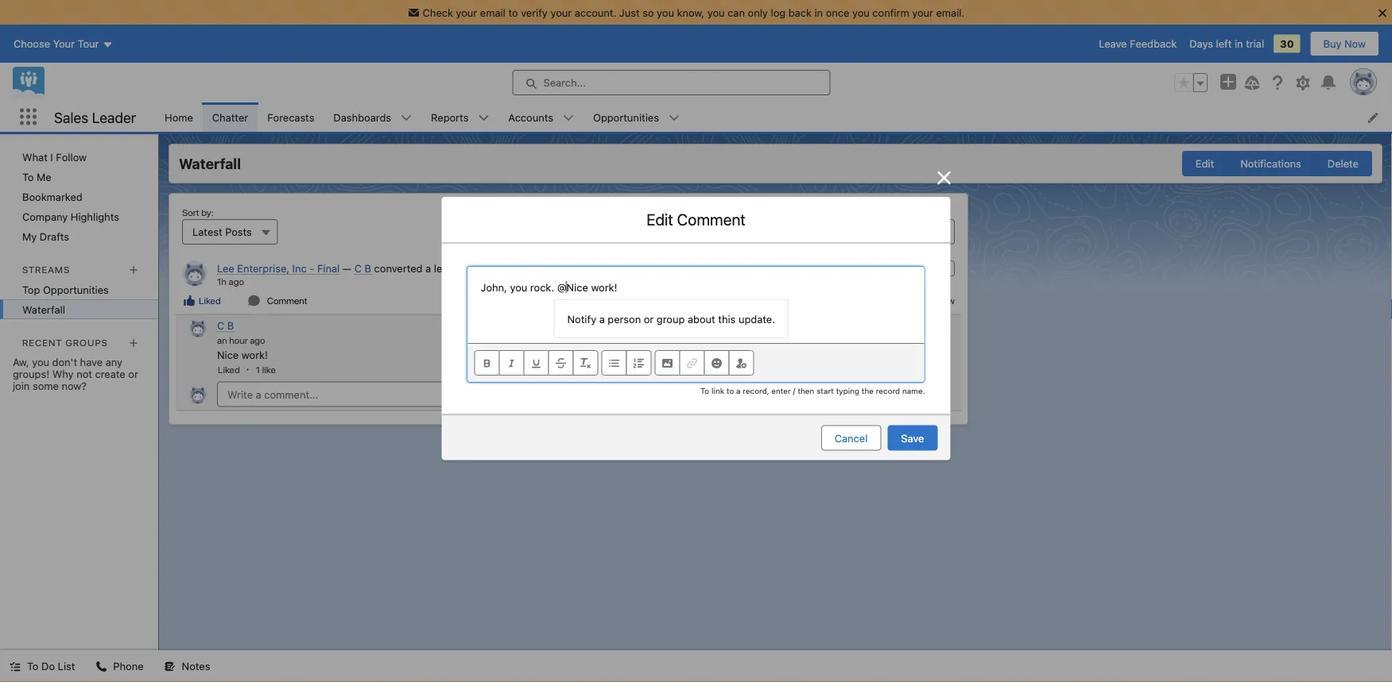 Task type: locate. For each thing, give the bounding box(es) containing it.
notify a person or group about this update.
[[567, 313, 775, 325]]

c inside c b an hour ago
[[217, 320, 224, 332]]

or right any
[[128, 368, 138, 380]]

waterfall up by:
[[179, 155, 241, 172]]

so
[[643, 6, 654, 18]]

1 for 1 like
[[256, 365, 260, 376]]

status
[[870, 294, 930, 308]]

0 vertical spatial c
[[354, 262, 362, 274]]

0 horizontal spatial 1
[[256, 365, 260, 376]]

email
[[480, 6, 506, 18]]

0 vertical spatial c b link
[[354, 262, 371, 275]]

0 horizontal spatial to
[[457, 262, 467, 274]]

1 horizontal spatial waterfall
[[179, 155, 241, 172]]

1 horizontal spatial to
[[508, 6, 518, 18]]

typing
[[836, 386, 859, 395]]

to right link
[[727, 386, 734, 395]]

to inside 'what i follow to me bookmarked company highlights my drafts'
[[22, 171, 34, 183]]

c b image
[[182, 261, 208, 286], [188, 385, 208, 404]]

a right the 'notify'
[[599, 313, 605, 325]]

comment
[[677, 210, 746, 229], [267, 295, 307, 306]]

b right —
[[365, 262, 371, 274]]

to right lead
[[457, 262, 467, 274]]

inverse image
[[935, 168, 954, 187]]

1 inside 'c b, 1h ago' 'element'
[[930, 295, 934, 306]]

1 vertical spatial c b image
[[188, 385, 208, 404]]

a left the record,
[[736, 386, 741, 395]]

your left email.
[[912, 6, 933, 18]]

group
[[1174, 73, 1208, 92], [1182, 151, 1372, 176]]

0 horizontal spatial a
[[425, 262, 431, 274]]

0 vertical spatial edit
[[1196, 158, 1214, 170]]

1
[[930, 295, 934, 306], [256, 365, 260, 376]]

0 horizontal spatial c
[[217, 320, 224, 332]]

1 vertical spatial this
[[718, 313, 736, 325]]

0 vertical spatial 1
[[930, 295, 934, 306]]

in right 'left'
[[1235, 38, 1243, 50]]

1 horizontal spatial 1
[[930, 295, 934, 306]]

nice work!
[[217, 349, 268, 361]]

0 vertical spatial account.
[[575, 6, 616, 18]]

waterfall down top
[[22, 304, 65, 316]]

to
[[22, 171, 34, 183], [700, 386, 709, 395], [27, 661, 39, 673]]

liked button down nice at the left bottom
[[217, 365, 241, 376]]

this right about
[[718, 313, 736, 325]]

1 horizontal spatial or
[[644, 313, 654, 325]]

you inside 'field'
[[510, 281, 527, 293]]

streams
[[22, 264, 70, 275]]

or left the group
[[644, 313, 654, 325]]

now
[[1344, 38, 1366, 50]]

or
[[644, 313, 654, 325], [128, 368, 138, 380]]

2 vertical spatial to
[[727, 386, 734, 395]]

or inside why not create or join some now?
[[128, 368, 138, 380]]

1 horizontal spatial edit
[[1196, 158, 1214, 170]]

edit
[[1196, 158, 1214, 170], [646, 210, 673, 229]]

a left lead
[[425, 262, 431, 274]]

1 horizontal spatial a
[[599, 313, 605, 325]]

leave
[[1099, 38, 1127, 50]]

1h
[[217, 276, 227, 287]]

1 horizontal spatial b
[[365, 262, 371, 274]]

1 vertical spatial c b link
[[217, 320, 234, 333]]

in
[[814, 6, 823, 18], [1235, 38, 1243, 50]]

comment button
[[247, 294, 308, 308]]

the
[[862, 386, 874, 395]]

0 horizontal spatial comment
[[267, 295, 307, 306]]

have
[[80, 356, 103, 368]]

text default image left 'phone'
[[96, 662, 107, 673]]

text default image left do
[[10, 662, 21, 673]]

what i follow to me bookmarked company highlights my drafts
[[22, 151, 119, 242]]

opportunities up waterfall link
[[43, 284, 109, 296]]

Write a comment... text field
[[217, 382, 948, 407]]

0 horizontal spatial waterfall
[[22, 304, 65, 316]]

why not create or join some now?
[[13, 368, 138, 392]]

list containing home
[[155, 103, 1392, 132]]

0 horizontal spatial b
[[227, 320, 234, 332]]

to left do
[[27, 661, 39, 673]]

your right verify
[[551, 6, 572, 18]]

you
[[657, 6, 674, 18], [707, 6, 725, 18], [852, 6, 870, 18], [510, 281, 527, 293], [32, 356, 49, 368]]

c b link
[[354, 262, 371, 275], [217, 320, 234, 333]]

what i follow link
[[0, 147, 158, 167]]

not
[[76, 368, 92, 380]]

by:
[[201, 207, 213, 218]]

c b image down c b icon
[[188, 385, 208, 404]]

1 horizontal spatial opportunities
[[593, 111, 659, 123]]

inc
[[292, 262, 307, 274]]

b up hour
[[227, 320, 234, 332]]

account. up john,
[[490, 262, 532, 274]]

1 horizontal spatial your
[[551, 6, 572, 18]]

home
[[165, 111, 193, 123]]

groups
[[65, 337, 108, 348]]

0 vertical spatial c b image
[[182, 261, 208, 286]]

reports
[[431, 111, 469, 123]]

opportunities list item
[[584, 103, 689, 132]]

list
[[155, 103, 1392, 132]]

streams link
[[22, 264, 70, 275]]

text default image down enterprise,
[[248, 295, 260, 307]]

left
[[1216, 38, 1232, 50]]

c inside "lee enterprise, inc - final — c b converted a lead to this account. 1h ago"
[[354, 262, 362, 274]]

check
[[423, 6, 453, 18]]

opportunities inside list item
[[593, 111, 659, 123]]

group
[[657, 313, 685, 325]]

0 vertical spatial work!
[[591, 281, 617, 293]]

0 vertical spatial comment
[[677, 210, 746, 229]]

to left link
[[700, 386, 709, 395]]

any
[[106, 356, 122, 368]]

work! right @nice
[[591, 281, 617, 293]]

work! up 1 like
[[242, 349, 268, 361]]

cancel
[[835, 432, 868, 444]]

text default image inside to do list button
[[10, 662, 21, 673]]

comment inside comment 'button'
[[267, 295, 307, 306]]

1 horizontal spatial work!
[[591, 281, 617, 293]]

1 horizontal spatial account.
[[575, 6, 616, 18]]

c right —
[[354, 262, 362, 274]]

1 vertical spatial c
[[217, 320, 224, 332]]

your left email
[[456, 6, 477, 18]]

you left rock.
[[510, 281, 527, 293]]

c b image
[[188, 318, 208, 337]]

text default image inside notes button
[[164, 662, 175, 673]]

1 horizontal spatial comment
[[677, 210, 746, 229]]

1 vertical spatial account.
[[490, 262, 532, 274]]

nice
[[217, 349, 239, 361]]

my
[[22, 231, 37, 242]]

1 vertical spatial work!
[[242, 349, 268, 361]]

c b link up an
[[217, 320, 234, 333]]

search...
[[543, 77, 586, 89]]

waterfall inside the top opportunities waterfall
[[22, 304, 65, 316]]

0 vertical spatial opportunities
[[593, 111, 659, 123]]

this inside "lee enterprise, inc - final — c b converted a lead to this account. 1h ago"
[[470, 262, 487, 274]]

0 vertical spatial this
[[470, 262, 487, 274]]

text default image left notes
[[164, 662, 175, 673]]

you down recent
[[32, 356, 49, 368]]

0 horizontal spatial or
[[128, 368, 138, 380]]

like
[[262, 365, 276, 376]]

edit inside button
[[1196, 158, 1214, 170]]

to do list
[[27, 661, 75, 673]]

to right email
[[508, 6, 518, 18]]

ago right hour
[[250, 335, 265, 346]]

liked down 1h on the top left of the page
[[199, 295, 221, 306]]

1 vertical spatial liked button
[[217, 365, 241, 376]]

this up john,
[[470, 262, 487, 274]]

c b image left 1h on the top left of the page
[[182, 261, 208, 286]]

0 vertical spatial to
[[22, 171, 34, 183]]

0 vertical spatial liked button
[[182, 294, 222, 308]]

1 vertical spatial 1
[[256, 365, 260, 376]]

1 vertical spatial in
[[1235, 38, 1243, 50]]

3 your from the left
[[912, 6, 933, 18]]

lee enterprise, inc - final — c b converted a lead to this account. 1h ago
[[217, 262, 532, 287]]

opportunities link
[[584, 103, 669, 132]]

text default image up c b icon
[[183, 295, 196, 307]]

liked
[[199, 295, 221, 306], [218, 365, 240, 376]]

recent
[[22, 337, 63, 348]]

opportunities down search... "button"
[[593, 111, 659, 123]]

liked down nice at the left bottom
[[218, 365, 240, 376]]

0 vertical spatial in
[[814, 6, 823, 18]]

0 horizontal spatial your
[[456, 6, 477, 18]]

you right so
[[657, 6, 674, 18]]

/
[[793, 386, 795, 395]]

to
[[508, 6, 518, 18], [457, 262, 467, 274], [727, 386, 734, 395]]

c up an
[[217, 320, 224, 332]]

0 horizontal spatial work!
[[242, 349, 268, 361]]

to left me
[[22, 171, 34, 183]]

2 horizontal spatial a
[[736, 386, 741, 395]]

edit button
[[1182, 151, 1228, 176]]

text default image inside phone "button"
[[96, 662, 107, 673]]

or for person
[[644, 313, 654, 325]]

to do list button
[[0, 651, 85, 683]]

0 vertical spatial waterfall
[[179, 155, 241, 172]]

0 horizontal spatial this
[[470, 262, 487, 274]]

ago inside c b an hour ago
[[250, 335, 265, 346]]

check your email to verify your account. just so you know, you can only log back in once you confirm your email.
[[423, 6, 965, 18]]

leave feedback link
[[1099, 38, 1177, 50]]

1 vertical spatial group
[[1182, 151, 1372, 176]]

c b link right —
[[354, 262, 371, 275]]

0 horizontal spatial ago
[[229, 276, 244, 287]]

text default image inside comment 'button'
[[248, 295, 260, 307]]

in right back
[[814, 6, 823, 18]]

1 your from the left
[[456, 6, 477, 18]]

now?
[[62, 380, 87, 392]]

buy
[[1323, 38, 1342, 50]]

insert content element
[[655, 350, 754, 376]]

2 vertical spatial to
[[27, 661, 39, 673]]

b
[[365, 262, 371, 274], [227, 320, 234, 332]]

1 for 1 view
[[930, 295, 934, 306]]

toolbar
[[468, 343, 924, 382]]

lee
[[217, 262, 234, 274]]

align text element
[[601, 350, 652, 376]]

1 vertical spatial comment
[[267, 295, 307, 306]]

2 your from the left
[[551, 6, 572, 18]]

back
[[788, 6, 812, 18]]

1 vertical spatial edit
[[646, 210, 673, 229]]

0 vertical spatial b
[[365, 262, 371, 274]]

b inside c b an hour ago
[[227, 320, 234, 332]]

top opportunities waterfall
[[22, 284, 109, 316]]

1 vertical spatial to
[[700, 386, 709, 395]]

a
[[425, 262, 431, 274], [599, 313, 605, 325], [736, 386, 741, 395]]

1 horizontal spatial ago
[[250, 335, 265, 346]]

liked button up c b icon
[[182, 294, 222, 308]]

can
[[728, 6, 745, 18]]

text default image inside liked 'button'
[[183, 295, 196, 307]]

follow
[[56, 151, 87, 163]]

ago right 1h on the top left of the page
[[229, 276, 244, 287]]

this
[[470, 262, 487, 274], [718, 313, 736, 325]]

1 like button
[[255, 365, 276, 376]]

account. left 'just'
[[575, 6, 616, 18]]

top opportunities link
[[0, 280, 158, 300]]

0 vertical spatial a
[[425, 262, 431, 274]]

1 vertical spatial opportunities
[[43, 284, 109, 296]]

liked inside 'c b, 1h ago' 'element'
[[199, 295, 221, 306]]

to inside to do list button
[[27, 661, 39, 673]]

chatter
[[212, 111, 248, 123]]

text default image
[[183, 295, 196, 307], [248, 295, 260, 307], [10, 662, 21, 673], [96, 662, 107, 673], [164, 662, 175, 673]]

highlights
[[71, 211, 119, 223]]

hour
[[229, 335, 248, 346]]

dashboards link
[[324, 103, 401, 132]]

0 vertical spatial or
[[644, 313, 654, 325]]

30
[[1280, 38, 1294, 50]]

person
[[608, 313, 641, 325]]

you right "once"
[[852, 6, 870, 18]]

1 vertical spatial waterfall
[[22, 304, 65, 316]]

0 horizontal spatial in
[[814, 6, 823, 18]]

0 vertical spatial ago
[[229, 276, 244, 287]]

1 left like on the bottom of page
[[256, 365, 260, 376]]

buy now button
[[1310, 31, 1379, 57]]

aw, you don't have any groups!
[[13, 356, 122, 380]]

1 vertical spatial b
[[227, 320, 234, 332]]

1 left view
[[930, 295, 934, 306]]

0 vertical spatial liked
[[199, 295, 221, 306]]

search... button
[[512, 70, 830, 95]]

0 horizontal spatial account.
[[490, 262, 532, 274]]

0 horizontal spatial edit
[[646, 210, 673, 229]]

1 vertical spatial to
[[457, 262, 467, 274]]

2 horizontal spatial your
[[912, 6, 933, 18]]

1 vertical spatial ago
[[250, 335, 265, 346]]

1 vertical spatial or
[[128, 368, 138, 380]]

to inside "lee enterprise, inc - final — c b converted a lead to this account. 1h ago"
[[457, 262, 467, 274]]

2 horizontal spatial to
[[727, 386, 734, 395]]

0 horizontal spatial opportunities
[[43, 284, 109, 296]]

notify
[[567, 313, 596, 325]]

c b, 1h ago element
[[176, 254, 961, 314]]

1 horizontal spatial c
[[354, 262, 362, 274]]

groups!
[[13, 368, 49, 380]]

bookmarked link
[[0, 187, 158, 207]]



Task type: vqa. For each thing, say whether or not it's contained in the screenshot.
John, you rock. @Nice work! FIELD
yes



Task type: describe. For each thing, give the bounding box(es) containing it.
company highlights link
[[0, 207, 158, 227]]

list
[[58, 661, 75, 673]]

an
[[217, 335, 227, 346]]

save
[[901, 432, 924, 444]]

create
[[95, 368, 125, 380]]

sort by:
[[182, 207, 213, 218]]

2 vertical spatial a
[[736, 386, 741, 395]]

you left can on the top right of the page
[[707, 6, 725, 18]]

days
[[1190, 38, 1213, 50]]

a inside "lee enterprise, inc - final — c b converted a lead to this account. 1h ago"
[[425, 262, 431, 274]]

about
[[688, 313, 715, 325]]

text default image for phone
[[96, 662, 107, 673]]

opportunities inside the top opportunities waterfall
[[43, 284, 109, 296]]

edit comment
[[646, 210, 746, 229]]

ago inside "lee enterprise, inc - final — c b converted a lead to this account. 1h ago"
[[229, 276, 244, 287]]

0 horizontal spatial c b link
[[217, 320, 234, 333]]

John, you rock. @Nice work! field
[[468, 267, 924, 343]]

accounts link
[[499, 103, 563, 132]]

waterfall link
[[0, 300, 158, 320]]

feedback
[[1130, 38, 1177, 50]]

delete button
[[1314, 151, 1372, 176]]

forecasts
[[267, 111, 314, 123]]

chatter link
[[203, 103, 258, 132]]

liked button for 1 like button
[[217, 365, 241, 376]]

recent groups
[[22, 337, 108, 348]]

-
[[310, 262, 314, 274]]

do
[[41, 661, 55, 673]]

sales leader
[[54, 109, 136, 126]]

format text element
[[474, 350, 598, 376]]

notes button
[[155, 651, 220, 683]]

my drafts link
[[0, 227, 158, 246]]

enter
[[771, 386, 791, 395]]

dashboards
[[333, 111, 391, 123]]

0 vertical spatial group
[[1174, 73, 1208, 92]]

some
[[33, 380, 59, 392]]

enterprise,
[[237, 262, 289, 274]]

converted
[[374, 262, 423, 274]]

1 view
[[930, 295, 955, 306]]

work! inside 'field'
[[591, 281, 617, 293]]

to me link
[[0, 167, 158, 187]]

phone
[[113, 661, 144, 673]]

1 vertical spatial liked
[[218, 365, 240, 376]]

link
[[711, 386, 724, 395]]

me
[[37, 171, 51, 183]]

1 like
[[256, 365, 276, 376]]

edit for edit
[[1196, 158, 1214, 170]]

drafts
[[40, 231, 69, 242]]

don't
[[52, 356, 77, 368]]

just
[[619, 6, 640, 18]]

join
[[13, 380, 30, 392]]

final
[[317, 262, 340, 274]]

forecasts link
[[258, 103, 324, 132]]

notifications button
[[1227, 151, 1315, 176]]

liked button for comment 'button'
[[182, 294, 222, 308]]

to for to do list
[[27, 661, 39, 673]]

to for to link to a record, enter / then start typing the record name.
[[700, 386, 709, 395]]

1 horizontal spatial in
[[1235, 38, 1243, 50]]

start
[[817, 386, 834, 395]]

1 horizontal spatial this
[[718, 313, 736, 325]]

why
[[52, 368, 74, 380]]

sales
[[54, 109, 88, 126]]

text default image for to do list
[[10, 662, 21, 673]]

verify
[[521, 6, 548, 18]]

john, you rock. @nice work!
[[481, 281, 617, 293]]

account. inside "lee enterprise, inc - final — c b converted a lead to this account. 1h ago"
[[490, 262, 532, 274]]

status inside 'c b, 1h ago' 'element'
[[870, 294, 930, 308]]

accounts list item
[[499, 103, 584, 132]]

reports link
[[421, 103, 478, 132]]

dashboards list item
[[324, 103, 421, 132]]

update.
[[739, 313, 775, 325]]

then
[[798, 386, 814, 395]]

email.
[[936, 6, 965, 18]]

company
[[22, 211, 68, 223]]

days left in trial
[[1190, 38, 1264, 50]]

group containing edit
[[1182, 151, 1372, 176]]

b inside "lee enterprise, inc - final — c b converted a lead to this account. 1h ago"
[[365, 262, 371, 274]]

accounts
[[508, 111, 553, 123]]

1 horizontal spatial c b link
[[354, 262, 371, 275]]

c b image inside 'element'
[[182, 261, 208, 286]]

1 vertical spatial a
[[599, 313, 605, 325]]

name.
[[902, 386, 925, 395]]

once
[[826, 6, 849, 18]]

trial
[[1246, 38, 1264, 50]]

reports list item
[[421, 103, 499, 132]]

delete
[[1328, 158, 1359, 170]]

Search this feed... search field
[[643, 219, 882, 245]]

text default image for notes
[[164, 662, 175, 673]]

phone button
[[86, 651, 153, 683]]

lead
[[434, 262, 454, 274]]

john,
[[481, 281, 507, 293]]

cancel button
[[821, 426, 881, 451]]

what
[[22, 151, 48, 163]]

0 vertical spatial to
[[508, 6, 518, 18]]

edit for edit comment
[[646, 210, 673, 229]]

i
[[50, 151, 53, 163]]

buy now
[[1323, 38, 1366, 50]]

record
[[876, 386, 900, 395]]

you inside aw, you don't have any groups!
[[32, 356, 49, 368]]

leave feedback
[[1099, 38, 1177, 50]]

or for create
[[128, 368, 138, 380]]

notes
[[182, 661, 210, 673]]

sort
[[182, 207, 199, 218]]

view
[[936, 295, 955, 306]]

notifications
[[1240, 158, 1301, 170]]



